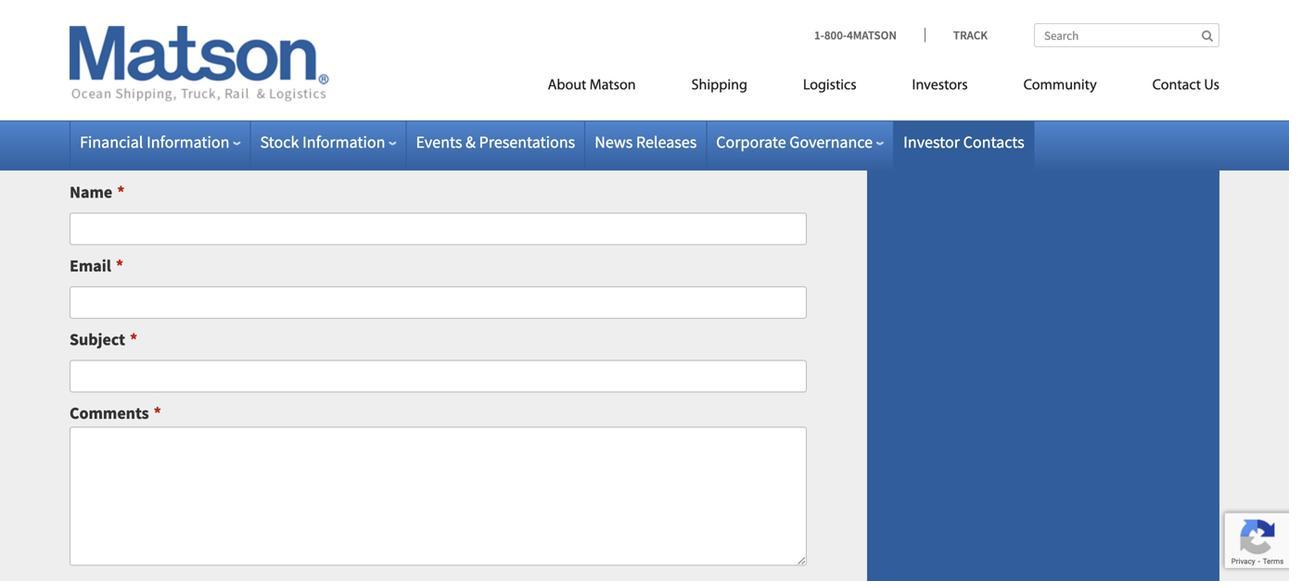 Task type: vqa. For each thing, say whether or not it's contained in the screenshot.
1-
yes



Task type: locate. For each thing, give the bounding box(es) containing it.
1-800-4matson
[[814, 27, 897, 43]]

information right financial
[[147, 132, 230, 153]]

news releases link
[[595, 132, 697, 153]]

news
[[595, 132, 633, 153]]

events
[[416, 132, 462, 153]]

1 horizontal spatial information
[[302, 132, 385, 153]]

680
[[598, 141, 623, 162]]

email
[[70, 255, 111, 276]]

events & presentations
[[416, 132, 575, 153]]

investors
[[912, 78, 968, 93]]

contact us link
[[1125, 69, 1220, 107]]

community link
[[996, 69, 1125, 107]]

800-
[[825, 27, 847, 43]]

investor contacts
[[904, 132, 1025, 153]]

about matson link
[[520, 69, 664, 107]]

shipping
[[692, 78, 748, 93]]

matson image
[[70, 26, 329, 102]]

u.s.:
[[505, 114, 537, 135]]

financial information link
[[80, 132, 241, 153]]

about
[[548, 78, 587, 93]]

presentations
[[479, 132, 575, 153]]

information
[[147, 132, 230, 153], [302, 132, 385, 153]]

(201)
[[560, 141, 595, 162]]

track link
[[925, 27, 988, 43]]

events & presentations link
[[416, 132, 575, 153]]

about matson
[[548, 78, 636, 93]]

name
[[70, 182, 112, 202]]

canton, ma 02021
[[461, 61, 586, 82]]

financial
[[80, 132, 143, 153]]

information right stock
[[302, 132, 385, 153]]

2 information from the left
[[302, 132, 385, 153]]

6578
[[626, 141, 660, 162]]

0 horizontal spatial information
[[147, 132, 230, 153]]

contact
[[1153, 78, 1201, 93]]

stock
[[260, 132, 299, 153]]

1 information from the left
[[147, 132, 230, 153]]

Subject text field
[[70, 361, 807, 393]]

contacts
[[963, 132, 1025, 153]]

None search field
[[1034, 23, 1220, 47]]

investor
[[904, 132, 960, 153]]

logistics
[[803, 78, 857, 93]]

in the u.s.: (800) 522-6645 international: (201) 680 6578
[[461, 114, 660, 162]]



Task type: describe. For each thing, give the bounding box(es) containing it.
matson
[[590, 78, 636, 93]]

corporate governance
[[716, 132, 873, 153]]

Search search field
[[1034, 23, 1220, 47]]

522-
[[578, 114, 608, 135]]

(800)
[[540, 114, 575, 135]]

the
[[478, 114, 501, 135]]

corporate
[[716, 132, 786, 153]]

financial information
[[80, 132, 230, 153]]

subject
[[70, 329, 125, 350]]

us
[[1204, 78, 1220, 93]]

community
[[1024, 78, 1097, 93]]

search image
[[1202, 30, 1213, 42]]

information for stock information
[[302, 132, 385, 153]]

1-800-4matson link
[[814, 27, 925, 43]]

news releases
[[595, 132, 697, 153]]

contact us
[[1153, 78, 1220, 93]]

track
[[953, 27, 988, 43]]

logistics link
[[775, 69, 884, 107]]

shipping link
[[664, 69, 775, 107]]

Comments text field
[[70, 427, 807, 566]]

comments
[[70, 403, 149, 424]]

international:
[[461, 141, 557, 162]]

in
[[461, 114, 475, 135]]

investors link
[[884, 69, 996, 107]]

ma
[[520, 61, 541, 82]]

canton,
[[461, 61, 516, 82]]

4matson
[[847, 27, 897, 43]]

1-
[[814, 27, 825, 43]]

stock information link
[[260, 132, 397, 153]]

top menu navigation
[[464, 69, 1220, 107]]

investor contacts link
[[904, 132, 1025, 153]]

&
[[466, 132, 476, 153]]

Name text field
[[70, 213, 807, 245]]

6645
[[608, 114, 642, 135]]

information for financial information
[[147, 132, 230, 153]]

Email text field
[[70, 287, 807, 319]]

corporate governance link
[[716, 132, 884, 153]]

releases
[[636, 132, 697, 153]]

governance
[[790, 132, 873, 153]]

stock information
[[260, 132, 385, 153]]

02021
[[544, 61, 586, 82]]



